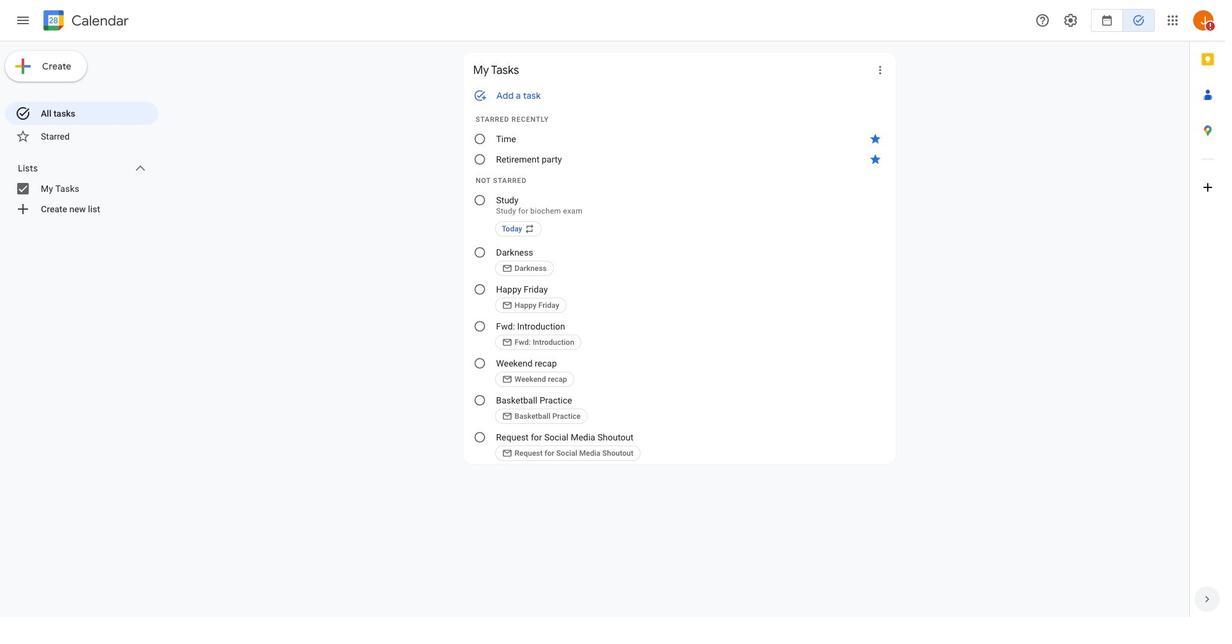 Task type: describe. For each thing, give the bounding box(es) containing it.
settings menu image
[[1064, 13, 1079, 28]]

heading inside calendar element
[[69, 13, 129, 28]]



Task type: locate. For each thing, give the bounding box(es) containing it.
calendar element
[[41, 8, 129, 36]]

tab list
[[1191, 41, 1226, 582]]

tasks sidebar image
[[15, 13, 31, 28]]

heading
[[69, 13, 129, 28]]

support menu image
[[1035, 13, 1051, 28]]



